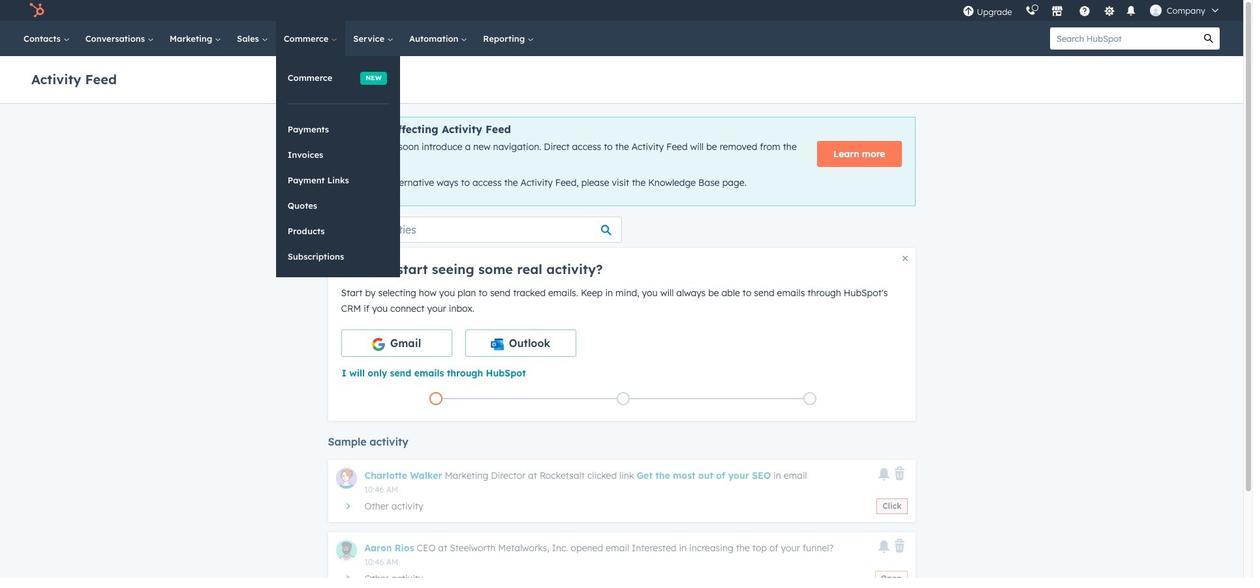 Task type: describe. For each thing, give the bounding box(es) containing it.
Search HubSpot search field
[[1051, 27, 1198, 50]]

Search activities search field
[[328, 217, 622, 243]]

jacob simon image
[[1151, 5, 1162, 16]]

commerce menu
[[276, 56, 400, 277]]

marketplaces image
[[1052, 6, 1064, 18]]

onboarding.steps.finalstep.title image
[[807, 396, 814, 403]]



Task type: vqa. For each thing, say whether or not it's contained in the screenshot.
the onboarding.steps.sendTrackedEmailInGmail.title image
yes



Task type: locate. For each thing, give the bounding box(es) containing it.
close image
[[903, 256, 908, 261]]

list
[[343, 390, 904, 408]]

None checkbox
[[341, 330, 452, 357]]

onboarding.steps.sendtrackedemailingmail.title image
[[620, 396, 627, 403]]

None checkbox
[[465, 330, 576, 357]]

menu
[[957, 0, 1228, 21]]



